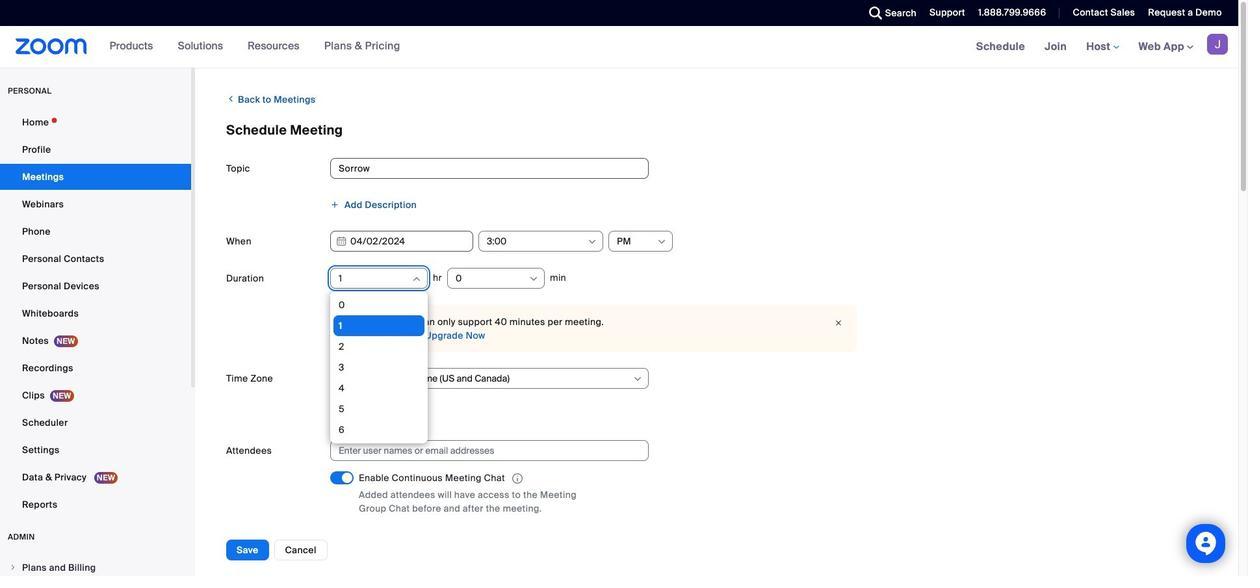Task type: describe. For each thing, give the bounding box(es) containing it.
right image
[[9, 564, 17, 572]]

Persistent Chat, enter email address,Enter user names or email addresses text field
[[339, 441, 629, 460]]

left image
[[226, 92, 236, 105]]

product information navigation
[[100, 26, 410, 68]]

select start time text field
[[487, 232, 587, 251]]

show options image for select start time text field
[[587, 237, 598, 247]]

learn more about enable continuous meeting chat image
[[509, 473, 527, 485]]

meetings navigation
[[967, 26, 1239, 68]]

My Meeting text field
[[330, 158, 649, 179]]

choose date text field
[[330, 231, 473, 252]]

personal menu menu
[[0, 109, 191, 519]]



Task type: vqa. For each thing, say whether or not it's contained in the screenshot.
'Show Host Key' image
no



Task type: locate. For each thing, give the bounding box(es) containing it.
1 horizontal spatial show options image
[[633, 374, 643, 384]]

0 horizontal spatial show options image
[[529, 274, 539, 284]]

1 vertical spatial show options image
[[633, 374, 643, 384]]

1 horizontal spatial show options image
[[657, 237, 667, 247]]

profile picture image
[[1208, 34, 1229, 55]]

list box
[[334, 295, 425, 576]]

show options image
[[657, 237, 667, 247], [529, 274, 539, 284]]

application
[[359, 472, 606, 486]]

0 vertical spatial show options image
[[587, 237, 598, 247]]

banner
[[0, 26, 1239, 68]]

0 horizontal spatial show options image
[[587, 237, 598, 247]]

1 vertical spatial show options image
[[529, 274, 539, 284]]

show options image
[[587, 237, 598, 247], [633, 374, 643, 384]]

hide options image
[[412, 274, 422, 284]]

option group
[[330, 532, 1208, 553]]

close image
[[831, 317, 847, 330]]

add image
[[330, 200, 339, 209]]

show options image for select time zone text box
[[633, 374, 643, 384]]

0 vertical spatial show options image
[[657, 237, 667, 247]]

menu item
[[0, 555, 191, 576]]

zoom logo image
[[16, 38, 87, 55]]

select time zone text field
[[339, 369, 632, 388]]



